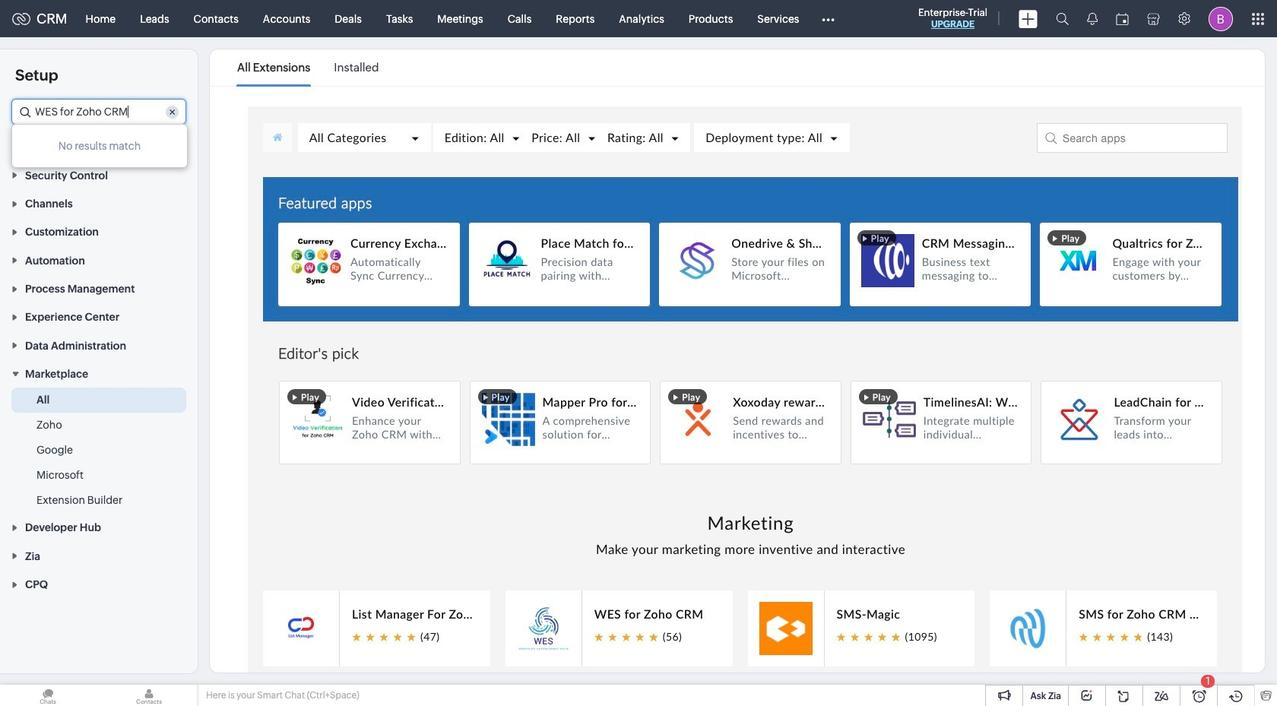 Task type: describe. For each thing, give the bounding box(es) containing it.
create menu image
[[1019, 10, 1038, 28]]

create menu element
[[1010, 0, 1047, 37]]

profile image
[[1209, 6, 1233, 31]]

search image
[[1056, 12, 1069, 25]]

profile element
[[1200, 0, 1242, 37]]



Task type: vqa. For each thing, say whether or not it's contained in the screenshot.
Probability (%) link
no



Task type: locate. For each thing, give the bounding box(es) containing it.
signals element
[[1078, 0, 1107, 37]]

calendar image
[[1116, 13, 1129, 25]]

logo image
[[12, 13, 30, 25]]

chats image
[[0, 685, 96, 706]]

None field
[[11, 99, 186, 125]]

Search text field
[[12, 100, 186, 124]]

region
[[0, 388, 198, 513]]

search element
[[1047, 0, 1078, 37]]

contacts image
[[101, 685, 197, 706]]

Other Modules field
[[812, 6, 844, 31]]

list box
[[12, 128, 187, 136]]

signals image
[[1087, 12, 1098, 25]]



